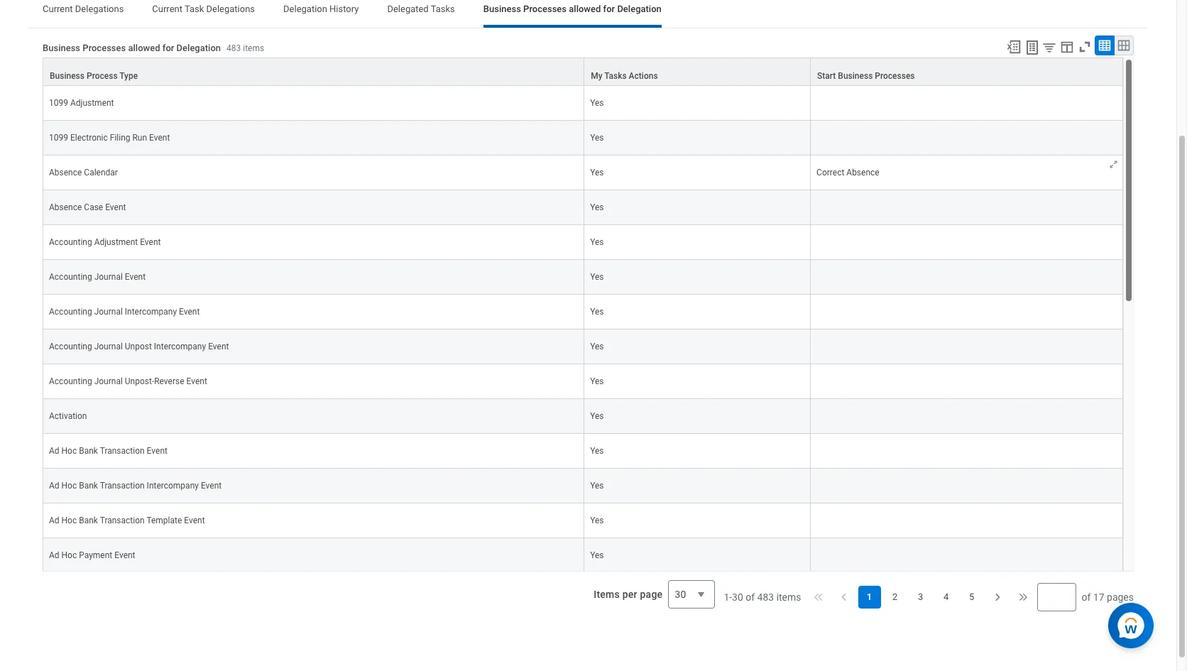 Task type: vqa. For each thing, say whether or not it's contained in the screenshot.
1st cell from the top of the page
yes



Task type: describe. For each thing, give the bounding box(es) containing it.
accounting for accounting journal unpost-reverse event
[[49, 376, 92, 386]]

click to view/edit grid preferences image
[[1060, 39, 1076, 55]]

start
[[818, 71, 836, 81]]

items
[[594, 589, 620, 600]]

row containing ad hoc bank transaction intercompany event
[[43, 469, 1124, 504]]

transaction for template
[[100, 516, 145, 526]]

ad for ad hoc bank transaction event
[[49, 446, 59, 456]]

483 inside business processes allowed for delegation 483 items
[[227, 43, 241, 53]]

4
[[944, 592, 949, 603]]

row containing ad hoc bank transaction event
[[43, 434, 1124, 469]]

tasks for my
[[605, 71, 627, 81]]

yes for accounting journal unpost-reverse event
[[591, 376, 604, 386]]

business for business processes allowed for delegation 483 items
[[43, 43, 80, 53]]

yes for ad hoc bank transaction intercompany event
[[591, 481, 604, 491]]

correct absence cell
[[811, 155, 1124, 190]]

delegated tasks
[[388, 3, 455, 14]]

current task delegations
[[152, 3, 255, 14]]

expand table image
[[1118, 38, 1132, 52]]

row containing accounting journal unpost intercompany event
[[43, 330, 1124, 364]]

accounting for accounting journal event
[[49, 272, 92, 282]]

accounting for accounting adjustment event
[[49, 237, 92, 247]]

2 delegations from the left
[[206, 3, 255, 14]]

row containing accounting adjustment event
[[43, 225, 1124, 260]]

1099 electronic filing run event
[[49, 133, 170, 143]]

process
[[87, 71, 118, 81]]

1 horizontal spatial delegation
[[284, 3, 327, 14]]

yes for accounting journal intercompany event
[[591, 307, 604, 317]]

ad hoc bank transaction intercompany event
[[49, 481, 222, 491]]

cell for ad hoc payment event
[[811, 538, 1124, 573]]

row containing activation
[[43, 399, 1124, 434]]

yes for ad hoc bank transaction template event
[[591, 516, 604, 526]]

page
[[640, 589, 663, 600]]

processes for business processes allowed for delegation 483 items
[[83, 43, 126, 53]]

bank for ad hoc bank transaction intercompany event
[[79, 481, 98, 491]]

cell for 1099 electronic filing run event
[[811, 121, 1124, 155]]

adjustment for 1099
[[70, 98, 114, 108]]

yes for 1099 electronic filing run event
[[591, 133, 604, 143]]

allowed for business processes allowed for delegation 483 items
[[128, 43, 160, 53]]

yes for ad hoc bank transaction event
[[591, 446, 604, 456]]

correct
[[817, 168, 845, 177]]

cell for 1099 adjustment
[[811, 86, 1124, 121]]

electronic
[[70, 133, 108, 143]]

cell for activation
[[811, 399, 1124, 434]]

journal for intercompany
[[94, 307, 123, 317]]

adjustment for accounting
[[94, 237, 138, 247]]

1 vertical spatial intercompany
[[154, 342, 206, 352]]

yes for activation
[[591, 411, 604, 421]]

accounting journal unpost-reverse event
[[49, 376, 207, 386]]

ad for ad hoc bank transaction intercompany event
[[49, 481, 59, 491]]

cell for accounting adjustment event
[[811, 225, 1124, 260]]

payment
[[79, 551, 112, 560]]

filing
[[110, 133, 130, 143]]

bank for ad hoc bank transaction event
[[79, 446, 98, 456]]

hoc for ad hoc payment event
[[62, 551, 77, 560]]

absence for absence case event
[[49, 202, 82, 212]]

cell for ad hoc bank transaction event
[[811, 434, 1124, 469]]

3 button
[[910, 586, 933, 609]]

absence case event
[[49, 202, 126, 212]]

hoc for ad hoc bank transaction template event
[[62, 516, 77, 526]]

select to filter grid data image
[[1042, 40, 1058, 55]]

history
[[330, 3, 359, 14]]

grow image
[[1109, 159, 1120, 170]]

ad for ad hoc bank transaction template event
[[49, 516, 59, 526]]

delegation history
[[284, 3, 359, 14]]

1-30 of 483 items status
[[724, 590, 802, 604]]

17
[[1094, 592, 1105, 603]]

row containing accounting journal event
[[43, 260, 1124, 295]]

accounting journal event
[[49, 272, 146, 282]]

pages
[[1108, 592, 1135, 603]]

pagination element
[[724, 572, 1135, 623]]

2 button
[[884, 586, 907, 609]]

unpost-
[[125, 376, 154, 386]]

hoc for ad hoc bank transaction event
[[62, 446, 77, 456]]

business processes allowed for delegation 483 items
[[43, 43, 264, 53]]

run
[[132, 133, 147, 143]]

items per page
[[594, 589, 663, 600]]

accounting for accounting journal intercompany event
[[49, 307, 92, 317]]

yes for ad hoc payment event
[[591, 551, 604, 560]]

Go to page number text field
[[1038, 583, 1077, 612]]

30
[[733, 592, 744, 603]]

transaction for event
[[100, 446, 145, 456]]

allowed for business processes allowed for delegation
[[569, 3, 601, 14]]

1099 adjustment
[[49, 98, 114, 108]]

chevron left small image
[[837, 590, 852, 604]]

activation
[[49, 411, 87, 421]]

current delegations
[[43, 3, 124, 14]]

ad hoc payment event
[[49, 551, 135, 560]]

journal for unpost
[[94, 342, 123, 352]]



Task type: locate. For each thing, give the bounding box(es) containing it.
delegation
[[284, 3, 327, 14], [618, 3, 662, 14], [177, 43, 221, 53]]

hoc down activation
[[62, 446, 77, 456]]

chevron right small image
[[991, 590, 1005, 604]]

calendar
[[84, 168, 118, 177]]

0 horizontal spatial current
[[43, 3, 73, 14]]

row containing 1099 adjustment
[[43, 86, 1124, 121]]

items per page element
[[592, 572, 716, 617]]

yes for 1099 adjustment
[[591, 98, 604, 108]]

case
[[84, 202, 103, 212]]

my
[[591, 71, 603, 81]]

my tasks actions button
[[585, 58, 811, 85]]

cell
[[811, 86, 1124, 121], [811, 121, 1124, 155], [811, 190, 1124, 225], [811, 225, 1124, 260], [811, 260, 1124, 295], [811, 295, 1124, 330], [811, 330, 1124, 364], [811, 364, 1124, 399], [811, 399, 1124, 434], [811, 434, 1124, 469], [811, 469, 1124, 504], [811, 504, 1124, 538], [811, 538, 1124, 573]]

6 cell from the top
[[811, 295, 1124, 330]]

adjustment down business process type
[[70, 98, 114, 108]]

0 horizontal spatial of
[[746, 592, 755, 603]]

business processes allowed for delegation
[[484, 3, 662, 14]]

2 yes from the top
[[591, 133, 604, 143]]

12 yes from the top
[[591, 481, 604, 491]]

11 row from the top
[[43, 399, 1124, 434]]

tab list containing current delegations
[[28, 0, 1149, 28]]

table image
[[1098, 38, 1113, 52]]

absence left calendar
[[49, 168, 82, 177]]

7 yes from the top
[[591, 307, 604, 317]]

items left chevron 2x left small image
[[777, 592, 802, 603]]

bank for ad hoc bank transaction template event
[[79, 516, 98, 526]]

bank down ad hoc bank transaction event
[[79, 481, 98, 491]]

adjustment
[[70, 98, 114, 108], [94, 237, 138, 247]]

items down current task delegations
[[243, 43, 264, 53]]

correct absence
[[817, 168, 880, 177]]

3 row from the top
[[43, 121, 1124, 155]]

1 hoc from the top
[[62, 446, 77, 456]]

11 yes from the top
[[591, 446, 604, 456]]

list inside pagination element
[[859, 586, 984, 609]]

1 vertical spatial transaction
[[100, 481, 145, 491]]

hoc left payment
[[62, 551, 77, 560]]

absence
[[49, 168, 82, 177], [847, 168, 880, 177], [49, 202, 82, 212]]

accounting journal unpost intercompany event
[[49, 342, 229, 352]]

8 yes from the top
[[591, 342, 604, 352]]

business for business process type
[[50, 71, 85, 81]]

journal down 'accounting journal event'
[[94, 307, 123, 317]]

yes for accounting journal unpost intercompany event
[[591, 342, 604, 352]]

actions
[[629, 71, 658, 81]]

journal for unpost-
[[94, 376, 123, 386]]

delegations right task
[[206, 3, 255, 14]]

2 hoc from the top
[[62, 481, 77, 491]]

5 accounting from the top
[[49, 376, 92, 386]]

allowed up type
[[128, 43, 160, 53]]

export to worksheets image
[[1025, 39, 1042, 56]]

accounting down the absence case event
[[49, 237, 92, 247]]

3 bank from the top
[[79, 516, 98, 526]]

tasks for delegated
[[431, 3, 455, 14]]

483 right 30
[[758, 592, 775, 603]]

0 horizontal spatial 483
[[227, 43, 241, 53]]

483 down current task delegations
[[227, 43, 241, 53]]

3 accounting from the top
[[49, 307, 92, 317]]

0 horizontal spatial tasks
[[431, 3, 455, 14]]

5 cell from the top
[[811, 260, 1124, 295]]

1 cell from the top
[[811, 86, 1124, 121]]

5 yes from the top
[[591, 237, 604, 247]]

business inside popup button
[[50, 71, 85, 81]]

transaction down ad hoc bank transaction intercompany event
[[100, 516, 145, 526]]

of left the 17
[[1082, 592, 1092, 603]]

1 vertical spatial tasks
[[605, 71, 627, 81]]

1 transaction from the top
[[100, 446, 145, 456]]

14 row from the top
[[43, 504, 1124, 538]]

13 cell from the top
[[811, 538, 1124, 573]]

cell for ad hoc bank transaction intercompany event
[[811, 469, 1124, 504]]

0 vertical spatial processes
[[524, 3, 567, 14]]

483
[[227, 43, 241, 53], [758, 592, 775, 603]]

my tasks actions
[[591, 71, 658, 81]]

row containing absence calendar
[[43, 155, 1124, 190]]

business process type button
[[43, 58, 584, 85]]

for for business processes allowed for delegation 483 items
[[163, 43, 174, 53]]

toolbar
[[1000, 35, 1135, 57]]

ad hoc bank transaction template event
[[49, 516, 205, 526]]

0 vertical spatial allowed
[[569, 3, 601, 14]]

12 row from the top
[[43, 434, 1124, 469]]

1 horizontal spatial processes
[[524, 3, 567, 14]]

delegated
[[388, 3, 429, 14]]

2 ad from the top
[[49, 481, 59, 491]]

3 transaction from the top
[[100, 516, 145, 526]]

ad left payment
[[49, 551, 59, 560]]

3 ad from the top
[[49, 516, 59, 526]]

tasks right delegated
[[431, 3, 455, 14]]

4 yes from the top
[[591, 202, 604, 212]]

1 accounting from the top
[[49, 237, 92, 247]]

2 bank from the top
[[79, 481, 98, 491]]

2 journal from the top
[[94, 307, 123, 317]]

1099
[[49, 98, 68, 108], [49, 133, 68, 143]]

delegation for business processes allowed for delegation
[[618, 3, 662, 14]]

5 row from the top
[[43, 190, 1124, 225]]

items
[[243, 43, 264, 53], [777, 592, 802, 603]]

journal
[[94, 272, 123, 282], [94, 307, 123, 317], [94, 342, 123, 352], [94, 376, 123, 386]]

4 accounting from the top
[[49, 342, 92, 352]]

list containing 2
[[859, 586, 984, 609]]

4 cell from the top
[[811, 225, 1124, 260]]

12 cell from the top
[[811, 504, 1124, 538]]

2 accounting from the top
[[49, 272, 92, 282]]

row
[[43, 57, 1124, 86], [43, 86, 1124, 121], [43, 121, 1124, 155], [43, 155, 1124, 190], [43, 190, 1124, 225], [43, 225, 1124, 260], [43, 260, 1124, 295], [43, 295, 1124, 330], [43, 330, 1124, 364], [43, 364, 1124, 399], [43, 399, 1124, 434], [43, 434, 1124, 469], [43, 469, 1124, 504], [43, 504, 1124, 538], [43, 538, 1124, 573]]

1 yes from the top
[[591, 98, 604, 108]]

cell for accounting journal unpost-reverse event
[[811, 364, 1124, 399]]

0 horizontal spatial delegations
[[75, 3, 124, 14]]

of
[[746, 592, 755, 603], [1082, 592, 1092, 603]]

ad hoc bank transaction event
[[49, 446, 168, 456]]

2 vertical spatial processes
[[876, 71, 915, 81]]

1 horizontal spatial for
[[604, 3, 615, 14]]

483 inside 1-30 of 483 items status
[[758, 592, 775, 603]]

0 horizontal spatial allowed
[[128, 43, 160, 53]]

type
[[120, 71, 138, 81]]

current
[[43, 3, 73, 14], [152, 3, 183, 14]]

2 current from the left
[[152, 3, 183, 14]]

items inside business processes allowed for delegation 483 items
[[243, 43, 264, 53]]

6 yes from the top
[[591, 272, 604, 282]]

bank
[[79, 446, 98, 456], [79, 481, 98, 491], [79, 516, 98, 526]]

start business processes button
[[811, 58, 1123, 85]]

hoc up ad hoc payment event
[[62, 516, 77, 526]]

absence inside cell
[[847, 168, 880, 177]]

1 vertical spatial items
[[777, 592, 802, 603]]

current for current task delegations
[[152, 3, 183, 14]]

4 row from the top
[[43, 155, 1124, 190]]

processes
[[524, 3, 567, 14], [83, 43, 126, 53], [876, 71, 915, 81]]

1-
[[724, 592, 733, 603]]

1 vertical spatial 1099
[[49, 133, 68, 143]]

1 horizontal spatial 483
[[758, 592, 775, 603]]

3 hoc from the top
[[62, 516, 77, 526]]

5 button
[[961, 586, 984, 609]]

0 vertical spatial tasks
[[431, 3, 455, 14]]

0 vertical spatial intercompany
[[125, 307, 177, 317]]

2 1099 from the top
[[49, 133, 68, 143]]

ad for ad hoc payment event
[[49, 551, 59, 560]]

business inside start business processes popup button
[[839, 71, 873, 81]]

1 horizontal spatial allowed
[[569, 3, 601, 14]]

10 cell from the top
[[811, 434, 1124, 469]]

accounting down 'accounting journal event'
[[49, 307, 92, 317]]

1099 left the electronic
[[49, 133, 68, 143]]

allowed up my
[[569, 3, 601, 14]]

row containing business process type
[[43, 57, 1124, 86]]

3
[[919, 592, 924, 603]]

yes for absence case event
[[591, 202, 604, 212]]

1 1099 from the top
[[49, 98, 68, 108]]

accounting journal intercompany event
[[49, 307, 200, 317]]

8 cell from the top
[[811, 364, 1124, 399]]

for for business processes allowed for delegation
[[604, 3, 615, 14]]

1 current from the left
[[43, 3, 73, 14]]

2 row from the top
[[43, 86, 1124, 121]]

1099 for 1099 adjustment
[[49, 98, 68, 108]]

yes for absence calendar
[[591, 168, 604, 177]]

2
[[893, 592, 898, 603]]

allowed
[[569, 3, 601, 14], [128, 43, 160, 53]]

accounting down 'accounting adjustment event'
[[49, 272, 92, 282]]

journal down 'accounting adjustment event'
[[94, 272, 123, 282]]

cell for accounting journal event
[[811, 260, 1124, 295]]

accounting
[[49, 237, 92, 247], [49, 272, 92, 282], [49, 307, 92, 317], [49, 342, 92, 352], [49, 376, 92, 386]]

1 vertical spatial processes
[[83, 43, 126, 53]]

journal left unpost
[[94, 342, 123, 352]]

11 cell from the top
[[811, 469, 1124, 504]]

business process type
[[50, 71, 138, 81]]

for up "my tasks actions"
[[604, 3, 615, 14]]

allowed inside tab list
[[569, 3, 601, 14]]

1 vertical spatial 483
[[758, 592, 775, 603]]

1 of from the left
[[746, 592, 755, 603]]

processes inside popup button
[[876, 71, 915, 81]]

intercompany up template
[[147, 481, 199, 491]]

6 row from the top
[[43, 225, 1124, 260]]

intercompany
[[125, 307, 177, 317], [154, 342, 206, 352], [147, 481, 199, 491]]

template
[[147, 516, 182, 526]]

ad down activation
[[49, 446, 59, 456]]

chevron 2x left small image
[[812, 590, 826, 604]]

tasks inside popup button
[[605, 71, 627, 81]]

row containing ad hoc payment event
[[43, 538, 1124, 573]]

3 cell from the top
[[811, 190, 1124, 225]]

14 yes from the top
[[591, 551, 604, 560]]

2 transaction from the top
[[100, 481, 145, 491]]

transaction for intercompany
[[100, 481, 145, 491]]

business for business processes allowed for delegation
[[484, 3, 521, 14]]

items inside status
[[777, 592, 802, 603]]

9 yes from the top
[[591, 376, 604, 386]]

unpost
[[125, 342, 152, 352]]

1 vertical spatial bank
[[79, 481, 98, 491]]

for down current task delegations
[[163, 43, 174, 53]]

3 journal from the top
[[94, 342, 123, 352]]

tasks
[[431, 3, 455, 14], [605, 71, 627, 81]]

processes inside tab list
[[524, 3, 567, 14]]

absence calendar
[[49, 168, 118, 177]]

1-30 of 483 items
[[724, 592, 802, 603]]

1 journal from the top
[[94, 272, 123, 282]]

start business processes
[[818, 71, 915, 81]]

0 horizontal spatial processes
[[83, 43, 126, 53]]

4 journal from the top
[[94, 376, 123, 386]]

row containing accounting journal unpost-reverse event
[[43, 364, 1124, 399]]

yes for accounting journal event
[[591, 272, 604, 282]]

2 horizontal spatial delegation
[[618, 3, 662, 14]]

ad down ad hoc bank transaction event
[[49, 481, 59, 491]]

of 17 pages
[[1082, 592, 1135, 603]]

8 row from the top
[[43, 295, 1124, 330]]

ad up ad hoc payment event
[[49, 516, 59, 526]]

absence right "correct" at the right of page
[[847, 168, 880, 177]]

1 horizontal spatial current
[[152, 3, 183, 14]]

ad
[[49, 446, 59, 456], [49, 481, 59, 491], [49, 516, 59, 526], [49, 551, 59, 560]]

delegations
[[75, 3, 124, 14], [206, 3, 255, 14]]

1 ad from the top
[[49, 446, 59, 456]]

yes
[[591, 98, 604, 108], [591, 133, 604, 143], [591, 168, 604, 177], [591, 202, 604, 212], [591, 237, 604, 247], [591, 272, 604, 282], [591, 307, 604, 317], [591, 342, 604, 352], [591, 376, 604, 386], [591, 411, 604, 421], [591, 446, 604, 456], [591, 481, 604, 491], [591, 516, 604, 526], [591, 551, 604, 560]]

of right 30
[[746, 592, 755, 603]]

1099 for 1099 electronic filing run event
[[49, 133, 68, 143]]

9 cell from the top
[[811, 399, 1124, 434]]

5
[[970, 592, 975, 603]]

1 horizontal spatial of
[[1082, 592, 1092, 603]]

cell for accounting journal intercompany event
[[811, 295, 1124, 330]]

current for current delegations
[[43, 3, 73, 14]]

2 of from the left
[[1082, 592, 1092, 603]]

13 yes from the top
[[591, 516, 604, 526]]

tasks inside tab list
[[431, 3, 455, 14]]

bank down activation
[[79, 446, 98, 456]]

2 horizontal spatial processes
[[876, 71, 915, 81]]

absence left the case
[[49, 202, 82, 212]]

7 row from the top
[[43, 260, 1124, 295]]

yes for accounting adjustment event
[[591, 237, 604, 247]]

0 horizontal spatial for
[[163, 43, 174, 53]]

business
[[484, 3, 521, 14], [43, 43, 80, 53], [50, 71, 85, 81], [839, 71, 873, 81]]

of inside status
[[746, 592, 755, 603]]

cell for accounting journal unpost intercompany event
[[811, 330, 1124, 364]]

fullscreen image
[[1078, 39, 1093, 55]]

2 vertical spatial intercompany
[[147, 481, 199, 491]]

transaction up ad hoc bank transaction template event
[[100, 481, 145, 491]]

cell for ad hoc bank transaction template event
[[811, 504, 1124, 538]]

row containing 1099 electronic filing run event
[[43, 121, 1124, 155]]

event
[[149, 133, 170, 143], [105, 202, 126, 212], [140, 237, 161, 247], [125, 272, 146, 282], [179, 307, 200, 317], [208, 342, 229, 352], [187, 376, 207, 386], [147, 446, 168, 456], [201, 481, 222, 491], [184, 516, 205, 526], [115, 551, 135, 560]]

tasks right my
[[605, 71, 627, 81]]

transaction up ad hoc bank transaction intercompany event
[[100, 446, 145, 456]]

1 horizontal spatial tasks
[[605, 71, 627, 81]]

1 horizontal spatial delegations
[[206, 3, 255, 14]]

hoc
[[62, 446, 77, 456], [62, 481, 77, 491], [62, 516, 77, 526], [62, 551, 77, 560]]

export to excel image
[[1007, 39, 1022, 55]]

1099 down business process type
[[49, 98, 68, 108]]

intercompany up reverse
[[154, 342, 206, 352]]

1 delegations from the left
[[75, 3, 124, 14]]

delegation down task
[[177, 43, 221, 53]]

for
[[604, 3, 615, 14], [163, 43, 174, 53]]

2 vertical spatial transaction
[[100, 516, 145, 526]]

1 vertical spatial adjustment
[[94, 237, 138, 247]]

0 horizontal spatial items
[[243, 43, 264, 53]]

7 cell from the top
[[811, 330, 1124, 364]]

1 horizontal spatial items
[[777, 592, 802, 603]]

reverse
[[154, 376, 184, 386]]

1 vertical spatial allowed
[[128, 43, 160, 53]]

0 vertical spatial for
[[604, 3, 615, 14]]

1 bank from the top
[[79, 446, 98, 456]]

10 yes from the top
[[591, 411, 604, 421]]

4 ad from the top
[[49, 551, 59, 560]]

task
[[185, 3, 204, 14]]

10 row from the top
[[43, 364, 1124, 399]]

0 vertical spatial bank
[[79, 446, 98, 456]]

0 vertical spatial transaction
[[100, 446, 145, 456]]

per
[[623, 589, 638, 600]]

9 row from the top
[[43, 330, 1124, 364]]

row containing accounting journal intercompany event
[[43, 295, 1124, 330]]

accounting up activation
[[49, 376, 92, 386]]

1 row from the top
[[43, 57, 1124, 86]]

row containing ad hoc bank transaction template event
[[43, 504, 1124, 538]]

hoc down ad hoc bank transaction event
[[62, 481, 77, 491]]

4 button
[[935, 586, 958, 609]]

absence for absence calendar
[[49, 168, 82, 177]]

0 vertical spatial items
[[243, 43, 264, 53]]

journal left unpost-
[[94, 376, 123, 386]]

1 vertical spatial for
[[163, 43, 174, 53]]

15 row from the top
[[43, 538, 1124, 573]]

0 vertical spatial 1099
[[49, 98, 68, 108]]

delegations up business processes allowed for delegation 483 items
[[75, 3, 124, 14]]

accounting down 'accounting journal intercompany event'
[[49, 342, 92, 352]]

bank up ad hoc payment event
[[79, 516, 98, 526]]

delegation up actions
[[618, 3, 662, 14]]

intercompany up accounting journal unpost intercompany event
[[125, 307, 177, 317]]

0 vertical spatial adjustment
[[70, 98, 114, 108]]

delegation left history
[[284, 3, 327, 14]]

accounting adjustment event
[[49, 237, 161, 247]]

adjustment up 'accounting journal event'
[[94, 237, 138, 247]]

accounting for accounting journal unpost intercompany event
[[49, 342, 92, 352]]

chevron 2x right small image
[[1016, 590, 1031, 604]]

4 hoc from the top
[[62, 551, 77, 560]]

journal for event
[[94, 272, 123, 282]]

0 horizontal spatial delegation
[[177, 43, 221, 53]]

tab list
[[28, 0, 1149, 28]]

2 vertical spatial bank
[[79, 516, 98, 526]]

list
[[859, 586, 984, 609]]

0 vertical spatial 483
[[227, 43, 241, 53]]

processes for business processes allowed for delegation
[[524, 3, 567, 14]]

3 yes from the top
[[591, 168, 604, 177]]

hoc for ad hoc bank transaction intercompany event
[[62, 481, 77, 491]]

2 cell from the top
[[811, 121, 1124, 155]]

cell for absence case event
[[811, 190, 1124, 225]]

row containing absence case event
[[43, 190, 1124, 225]]

delegation for business processes allowed for delegation 483 items
[[177, 43, 221, 53]]

13 row from the top
[[43, 469, 1124, 504]]

transaction
[[100, 446, 145, 456], [100, 481, 145, 491], [100, 516, 145, 526]]



